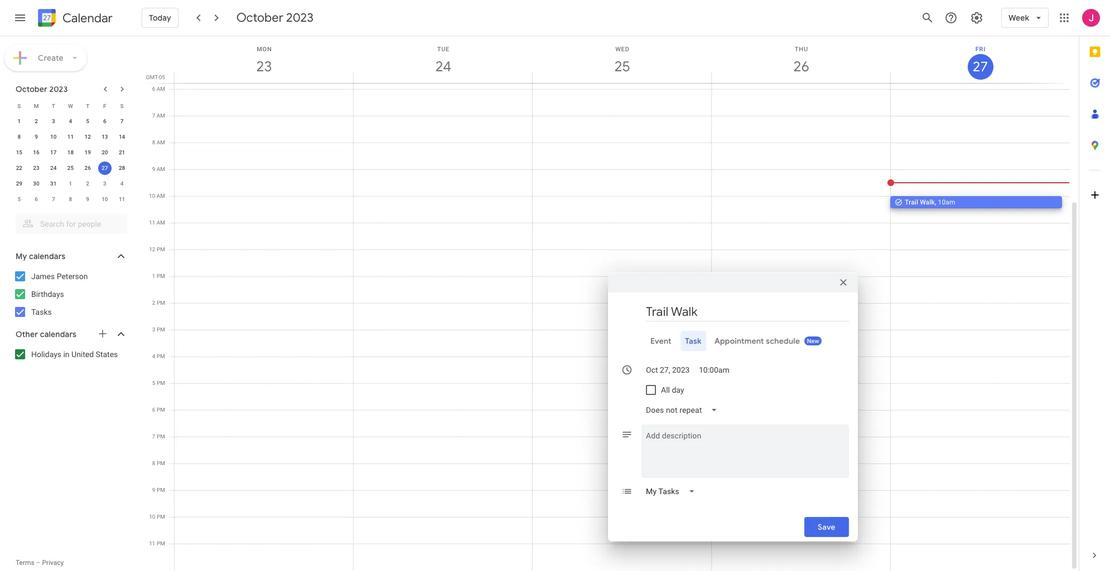 Task type: locate. For each thing, give the bounding box(es) containing it.
pm down 10 pm
[[157, 541, 165, 547]]

2 pm from the top
[[157, 273, 165, 279]]

3 up 10 'element'
[[52, 118, 55, 124]]

12 inside grid
[[149, 247, 155, 253]]

1 horizontal spatial 24
[[434, 57, 450, 76]]

24
[[434, 57, 450, 76], [50, 165, 57, 171]]

7 down 31 element
[[52, 196, 55, 202]]

10 up 17
[[50, 134, 57, 140]]

2 row from the top
[[11, 114, 131, 129]]

5 row from the top
[[11, 161, 131, 176]]

26
[[793, 57, 809, 76], [84, 165, 91, 171]]

24 inside 24 element
[[50, 165, 57, 171]]

0 vertical spatial 12
[[84, 134, 91, 140]]

t
[[52, 103, 55, 109], [86, 103, 89, 109]]

6 for 6 pm
[[152, 407, 155, 413]]

8 down the 7 am
[[152, 139, 155, 146]]

2 vertical spatial 4
[[152, 354, 155, 360]]

0 vertical spatial 4
[[69, 118, 72, 124]]

10 for 10 'element'
[[50, 134, 57, 140]]

3 for 3 pm
[[152, 327, 155, 333]]

29 element
[[12, 177, 26, 191]]

5 pm
[[152, 380, 165, 387]]

3 pm
[[152, 327, 165, 333]]

9 down november 2 element
[[86, 196, 89, 202]]

15
[[16, 149, 22, 156]]

11 for 11 am
[[149, 220, 155, 226]]

11 for 11 pm
[[149, 541, 155, 547]]

0 vertical spatial 5
[[86, 118, 89, 124]]

0 horizontal spatial t
[[52, 103, 55, 109]]

1 horizontal spatial t
[[86, 103, 89, 109]]

25
[[614, 57, 630, 76], [67, 165, 74, 171]]

row containing 15
[[11, 145, 131, 161]]

am down 8 am
[[157, 166, 165, 172]]

30 element
[[30, 177, 43, 191]]

1 vertical spatial 26
[[84, 165, 91, 171]]

in
[[63, 350, 70, 359]]

1 vertical spatial 5
[[18, 196, 21, 202]]

9 up 10 pm
[[152, 488, 155, 494]]

0 horizontal spatial 3
[[52, 118, 55, 124]]

8 pm
[[152, 461, 165, 467]]

calendars up james
[[29, 252, 65, 262]]

am down the 9 am
[[157, 193, 165, 199]]

10 element
[[47, 131, 60, 144]]

0 vertical spatial 24
[[434, 57, 450, 76]]

f
[[103, 103, 106, 109]]

0 horizontal spatial 1
[[18, 118, 21, 124]]

support image
[[944, 11, 958, 25]]

24 element
[[47, 162, 60, 175]]

7 pm from the top
[[157, 407, 165, 413]]

3 up 4 pm
[[152, 327, 155, 333]]

7 down 6 pm
[[152, 434, 155, 440]]

2 vertical spatial 5
[[152, 380, 155, 387]]

fri 27
[[972, 46, 987, 76]]

4 down 28 element
[[120, 181, 124, 187]]

appointment schedule
[[715, 336, 800, 346]]

3 for november 3 element
[[103, 181, 106, 187]]

1 down '12 pm'
[[152, 273, 155, 279]]

1 inside grid
[[152, 273, 155, 279]]

8 up the 15 on the top
[[18, 134, 21, 140]]

1 vertical spatial 27
[[102, 165, 108, 171]]

2 t from the left
[[86, 103, 89, 109]]

create
[[38, 53, 64, 63]]

2 for november 2 element
[[86, 181, 89, 187]]

11 inside november 11 element
[[119, 196, 125, 202]]

1 vertical spatial 23
[[33, 165, 39, 171]]

26 down 19 element
[[84, 165, 91, 171]]

7 up '14' on the top of the page
[[120, 118, 124, 124]]

6 row from the top
[[11, 176, 131, 192]]

0 horizontal spatial 12
[[84, 134, 91, 140]]

grid
[[143, 36, 1079, 572]]

4 inside grid
[[152, 354, 155, 360]]

16
[[33, 149, 39, 156]]

2 horizontal spatial 1
[[152, 273, 155, 279]]

task
[[685, 336, 701, 346]]

1 vertical spatial 25
[[67, 165, 74, 171]]

am down the 7 am
[[157, 139, 165, 146]]

1 vertical spatial 2
[[86, 181, 89, 187]]

1 t from the left
[[52, 103, 55, 109]]

11 down 10 am
[[149, 220, 155, 226]]

1 vertical spatial 4
[[120, 181, 124, 187]]

tasks
[[31, 308, 52, 317]]

24 down 17 element
[[50, 165, 57, 171]]

wed
[[615, 46, 630, 53]]

my
[[16, 252, 27, 262]]

28 element
[[115, 162, 129, 175]]

row group
[[11, 114, 131, 208]]

terms – privacy
[[16, 560, 64, 567]]

october 2023 up mon
[[236, 10, 313, 26]]

pm up 2 pm
[[157, 273, 165, 279]]

0 horizontal spatial tab list
[[617, 331, 849, 351]]

8 down 7 pm
[[152, 461, 155, 467]]

None field
[[642, 400, 727, 420], [642, 482, 704, 502], [642, 400, 727, 420], [642, 482, 704, 502]]

5 down 29 element
[[18, 196, 21, 202]]

1 horizontal spatial 23
[[255, 57, 271, 76]]

pm for 6 pm
[[157, 407, 165, 413]]

pm
[[157, 247, 165, 253], [157, 273, 165, 279], [157, 300, 165, 306], [157, 327, 165, 333], [157, 354, 165, 360], [157, 380, 165, 387], [157, 407, 165, 413], [157, 434, 165, 440], [157, 461, 165, 467], [157, 488, 165, 494], [157, 514, 165, 520], [157, 541, 165, 547]]

2 up the 3 pm
[[152, 300, 155, 306]]

row
[[11, 98, 131, 114], [11, 114, 131, 129], [11, 129, 131, 145], [11, 145, 131, 161], [11, 161, 131, 176], [11, 176, 131, 192], [11, 192, 131, 208]]

james peterson
[[31, 272, 88, 281]]

2023 down create
[[49, 84, 68, 94]]

0 horizontal spatial 25
[[67, 165, 74, 171]]

25 down 18 element
[[67, 165, 74, 171]]

today button
[[142, 4, 178, 31]]

24 column header
[[353, 36, 533, 83]]

5 am from the top
[[157, 193, 165, 199]]

10 inside 'element'
[[50, 134, 57, 140]]

pm down 4 pm
[[157, 380, 165, 387]]

8 down november 1 element
[[69, 196, 72, 202]]

3 pm from the top
[[157, 300, 165, 306]]

4
[[69, 118, 72, 124], [120, 181, 124, 187], [152, 354, 155, 360]]

row containing 8
[[11, 129, 131, 145]]

9 pm from the top
[[157, 461, 165, 467]]

26 inside "element"
[[84, 165, 91, 171]]

week
[[1009, 13, 1029, 23]]

10 am
[[149, 193, 165, 199]]

7 down "6 am"
[[152, 113, 155, 119]]

0 horizontal spatial 2
[[35, 118, 38, 124]]

united
[[71, 350, 94, 359]]

11 for november 11 element
[[119, 196, 125, 202]]

am up '12 pm'
[[157, 220, 165, 226]]

2 vertical spatial 3
[[152, 327, 155, 333]]

27 cell
[[96, 161, 113, 176]]

pm up 7 pm
[[157, 407, 165, 413]]

20
[[102, 149, 108, 156]]

1 horizontal spatial 1
[[69, 181, 72, 187]]

my calendars button
[[2, 248, 138, 266]]

4 down the 3 pm
[[152, 354, 155, 360]]

1 vertical spatial october
[[16, 84, 47, 94]]

10 down november 3 element
[[102, 196, 108, 202]]

pm down 8 pm
[[157, 488, 165, 494]]

1 up the 15 on the top
[[18, 118, 21, 124]]

11 inside 11 element
[[67, 134, 74, 140]]

11 am
[[149, 220, 165, 226]]

1 vertical spatial 12
[[149, 247, 155, 253]]

25 down wed
[[614, 57, 630, 76]]

6 down gmt-
[[152, 86, 155, 92]]

october 2023
[[236, 10, 313, 26], [16, 84, 68, 94]]

1 horizontal spatial 26
[[793, 57, 809, 76]]

3 am from the top
[[157, 139, 165, 146]]

row containing s
[[11, 98, 131, 114]]

0 vertical spatial 26
[[793, 57, 809, 76]]

3 row from the top
[[11, 129, 131, 145]]

0 horizontal spatial 24
[[50, 165, 57, 171]]

am down "6 am"
[[157, 113, 165, 119]]

9 up 10 am
[[152, 166, 155, 172]]

calendars
[[29, 252, 65, 262], [40, 330, 76, 340]]

1 horizontal spatial s
[[120, 103, 124, 109]]

2 horizontal spatial 4
[[152, 354, 155, 360]]

6 for 6 am
[[152, 86, 155, 92]]

8 for november 8 element
[[69, 196, 72, 202]]

0 horizontal spatial 5
[[18, 196, 21, 202]]

2023
[[286, 10, 313, 26], [49, 84, 68, 94]]

0 vertical spatial 2023
[[286, 10, 313, 26]]

8 pm from the top
[[157, 434, 165, 440]]

pm up '5 pm'
[[157, 354, 165, 360]]

6 pm from the top
[[157, 380, 165, 387]]

event
[[650, 336, 671, 346]]

pm for 7 pm
[[157, 434, 165, 440]]

november 4 element
[[115, 177, 129, 191]]

t left w
[[52, 103, 55, 109]]

4 down w
[[69, 118, 72, 124]]

12 pm
[[149, 247, 165, 253]]

18 element
[[64, 146, 77, 160]]

terms
[[16, 560, 34, 567]]

2 am from the top
[[157, 113, 165, 119]]

0 vertical spatial october
[[236, 10, 283, 26]]

1 horizontal spatial october
[[236, 10, 283, 26]]

calendars up in
[[40, 330, 76, 340]]

november 11 element
[[115, 193, 129, 206]]

october 2023 grid
[[11, 98, 131, 208]]

calendars for my calendars
[[29, 252, 65, 262]]

24 link
[[430, 54, 456, 80]]

1 horizontal spatial tab list
[[1079, 36, 1110, 541]]

26 down thu
[[793, 57, 809, 76]]

1 vertical spatial 1
[[69, 181, 72, 187]]

2 vertical spatial 2
[[152, 300, 155, 306]]

12
[[84, 134, 91, 140], [149, 247, 155, 253]]

pm down 7 pm
[[157, 461, 165, 467]]

2 down 26 "element"
[[86, 181, 89, 187]]

0 horizontal spatial october 2023
[[16, 84, 68, 94]]

5 pm from the top
[[157, 354, 165, 360]]

0 vertical spatial 23
[[255, 57, 271, 76]]

12 for 12
[[84, 134, 91, 140]]

holidays
[[31, 350, 61, 359]]

task button
[[680, 331, 706, 351]]

row containing 5
[[11, 192, 131, 208]]

1 vertical spatial 2023
[[49, 84, 68, 94]]

6 am from the top
[[157, 220, 165, 226]]

october up mon
[[236, 10, 283, 26]]

12 inside 12 element
[[84, 134, 91, 140]]

row containing 1
[[11, 114, 131, 129]]

23
[[255, 57, 271, 76], [33, 165, 39, 171]]

11
[[67, 134, 74, 140], [119, 196, 125, 202], [149, 220, 155, 226], [149, 541, 155, 547]]

7 for 7 am
[[152, 113, 155, 119]]

2 horizontal spatial 2
[[152, 300, 155, 306]]

13
[[102, 134, 108, 140]]

10am
[[938, 199, 955, 206]]

2 horizontal spatial 3
[[152, 327, 155, 333]]

pm for 2 pm
[[157, 300, 165, 306]]

2 down "m"
[[35, 118, 38, 124]]

23 down mon
[[255, 57, 271, 76]]

0 horizontal spatial 27
[[102, 165, 108, 171]]

11 up 18
[[67, 134, 74, 140]]

holidays in united states
[[31, 350, 118, 359]]

12 down 11 am
[[149, 247, 155, 253]]

24 down tue
[[434, 57, 450, 76]]

None search field
[[0, 210, 138, 234]]

day
[[672, 386, 684, 395]]

10
[[50, 134, 57, 140], [149, 193, 155, 199], [102, 196, 108, 202], [149, 514, 155, 520]]

6 up 7 pm
[[152, 407, 155, 413]]

25 column header
[[532, 36, 712, 83]]

other
[[16, 330, 38, 340]]

11 pm from the top
[[157, 514, 165, 520]]

am down 05
[[157, 86, 165, 92]]

peterson
[[57, 272, 88, 281]]

1 horizontal spatial 27
[[972, 58, 987, 76]]

26 element
[[81, 162, 94, 175]]

7 row from the top
[[11, 192, 131, 208]]

s right f
[[120, 103, 124, 109]]

1 horizontal spatial 2023
[[286, 10, 313, 26]]

6 down 30 element
[[35, 196, 38, 202]]

1 vertical spatial 3
[[103, 181, 106, 187]]

0 vertical spatial october 2023
[[236, 10, 313, 26]]

27 down the 20 element
[[102, 165, 108, 171]]

12 up 19
[[84, 134, 91, 140]]

0 vertical spatial calendars
[[29, 252, 65, 262]]

27 down fri
[[972, 58, 987, 76]]

trail walk , 10am
[[905, 199, 955, 206]]

pm up the 3 pm
[[157, 300, 165, 306]]

10 inside "element"
[[102, 196, 108, 202]]

27
[[972, 58, 987, 76], [102, 165, 108, 171]]

2
[[35, 118, 38, 124], [86, 181, 89, 187], [152, 300, 155, 306]]

1 horizontal spatial 12
[[149, 247, 155, 253]]

10 pm from the top
[[157, 488, 165, 494]]

s left "m"
[[17, 103, 21, 109]]

pm down 6 pm
[[157, 434, 165, 440]]

9 pm
[[152, 488, 165, 494]]

10 up 11 am
[[149, 193, 155, 199]]

23 link
[[251, 54, 277, 80]]

0 vertical spatial 25
[[614, 57, 630, 76]]

1 horizontal spatial 4
[[120, 181, 124, 187]]

october 2023 up "m"
[[16, 84, 68, 94]]

3 down 27, today element
[[103, 181, 106, 187]]

0 horizontal spatial 2023
[[49, 84, 68, 94]]

pm down 9 pm
[[157, 514, 165, 520]]

2 horizontal spatial 5
[[152, 380, 155, 387]]

11 down november 4 element
[[119, 196, 125, 202]]

4 am from the top
[[157, 166, 165, 172]]

today
[[149, 13, 171, 23]]

1 am from the top
[[157, 86, 165, 92]]

17 element
[[47, 146, 60, 160]]

1 horizontal spatial 2
[[86, 181, 89, 187]]

0 vertical spatial 3
[[52, 118, 55, 124]]

1 horizontal spatial 25
[[614, 57, 630, 76]]

11 element
[[64, 131, 77, 144]]

7
[[152, 113, 155, 119], [120, 118, 124, 124], [52, 196, 55, 202], [152, 434, 155, 440]]

november 5 element
[[12, 193, 26, 206]]

pm for 8 pm
[[157, 461, 165, 467]]

november 7 element
[[47, 193, 60, 206]]

5 up 6 pm
[[152, 380, 155, 387]]

10 for november 10 "element"
[[102, 196, 108, 202]]

2023 up 23 column header in the left of the page
[[286, 10, 313, 26]]

5 up 12 element
[[86, 118, 89, 124]]

pm up 1 pm
[[157, 247, 165, 253]]

row group containing 1
[[11, 114, 131, 208]]

new element
[[804, 337, 822, 346]]

t left f
[[86, 103, 89, 109]]

1 pm from the top
[[157, 247, 165, 253]]

2 vertical spatial 1
[[152, 273, 155, 279]]

5 inside grid
[[152, 380, 155, 387]]

0 horizontal spatial s
[[17, 103, 21, 109]]

october up "m"
[[16, 84, 47, 94]]

october
[[236, 10, 283, 26], [16, 84, 47, 94]]

9 am
[[152, 166, 165, 172]]

11 down 10 pm
[[149, 541, 155, 547]]

1 down 25 element
[[69, 181, 72, 187]]

1 horizontal spatial 3
[[103, 181, 106, 187]]

0 horizontal spatial 26
[[84, 165, 91, 171]]

0 horizontal spatial 23
[[33, 165, 39, 171]]

1
[[18, 118, 21, 124], [69, 181, 72, 187], [152, 273, 155, 279]]

1 vertical spatial 24
[[50, 165, 57, 171]]

gmt-05
[[146, 74, 165, 80]]

23 down 16 element
[[33, 165, 39, 171]]

24 inside 24 column header
[[434, 57, 450, 76]]

4 pm from the top
[[157, 327, 165, 333]]

pm for 3 pm
[[157, 327, 165, 333]]

7 am
[[152, 113, 165, 119]]

walk
[[920, 199, 935, 206]]

event button
[[646, 331, 676, 351]]

pm down 2 pm
[[157, 327, 165, 333]]

am for 7 am
[[157, 113, 165, 119]]

2 s from the left
[[120, 103, 124, 109]]

1 vertical spatial calendars
[[40, 330, 76, 340]]

0 vertical spatial 27
[[972, 58, 987, 76]]

4 row from the top
[[11, 145, 131, 161]]

november 1 element
[[64, 177, 77, 191]]

12 pm from the top
[[157, 541, 165, 547]]

1 row from the top
[[11, 98, 131, 114]]

tab list
[[1079, 36, 1110, 541], [617, 331, 849, 351]]

am for 11 am
[[157, 220, 165, 226]]

november 9 element
[[81, 193, 94, 206]]

28
[[119, 165, 125, 171]]

10 up '11 pm'
[[149, 514, 155, 520]]



Task type: describe. For each thing, give the bounding box(es) containing it.
states
[[96, 350, 118, 359]]

17
[[50, 149, 57, 156]]

1 s from the left
[[17, 103, 21, 109]]

november 8 element
[[64, 193, 77, 206]]

19 element
[[81, 146, 94, 160]]

25 link
[[609, 54, 635, 80]]

23 element
[[30, 162, 43, 175]]

tue
[[437, 46, 450, 53]]

pm for 4 pm
[[157, 354, 165, 360]]

add other calendars image
[[97, 329, 108, 340]]

am for 6 am
[[157, 86, 165, 92]]

2 pm
[[152, 300, 165, 306]]

Start date text field
[[646, 363, 690, 377]]

8 am
[[152, 139, 165, 146]]

m
[[34, 103, 39, 109]]

10 for 10 pm
[[149, 514, 155, 520]]

21 element
[[115, 146, 129, 160]]

9 up 16
[[35, 134, 38, 140]]

26 inside column header
[[793, 57, 809, 76]]

14
[[119, 134, 125, 140]]

2 for 2 pm
[[152, 300, 155, 306]]

new
[[807, 338, 819, 345]]

1 for november 1 element
[[69, 181, 72, 187]]

tab list containing event
[[617, 331, 849, 351]]

schedule
[[766, 336, 800, 346]]

november 2 element
[[81, 177, 94, 191]]

calendar element
[[36, 7, 113, 31]]

1 pm
[[152, 273, 165, 279]]

21
[[119, 149, 125, 156]]

27 link
[[968, 54, 993, 80]]

am for 8 am
[[157, 139, 165, 146]]

11 pm
[[149, 541, 165, 547]]

gmt-
[[146, 74, 159, 80]]

calendars for other calendars
[[40, 330, 76, 340]]

19
[[84, 149, 91, 156]]

7 for november 7 element
[[52, 196, 55, 202]]

12 element
[[81, 131, 94, 144]]

0 horizontal spatial october
[[16, 84, 47, 94]]

6 am
[[152, 86, 165, 92]]

privacy link
[[42, 560, 64, 567]]

create button
[[4, 45, 87, 71]]

6 down f
[[103, 118, 106, 124]]

main drawer image
[[13, 11, 27, 25]]

wed 25
[[614, 46, 630, 76]]

all
[[661, 386, 670, 395]]

05
[[159, 74, 165, 80]]

fri
[[975, 46, 986, 53]]

november 3 element
[[98, 177, 111, 191]]

other calendars
[[16, 330, 76, 340]]

pm for 1 pm
[[157, 273, 165, 279]]

week button
[[1001, 4, 1049, 31]]

Start time text field
[[699, 363, 730, 377]]

20 element
[[98, 146, 111, 160]]

other calendars button
[[2, 326, 138, 344]]

1 for 1 pm
[[152, 273, 155, 279]]

0 vertical spatial 2
[[35, 118, 38, 124]]

10 pm
[[149, 514, 165, 520]]

november 6 element
[[30, 193, 43, 206]]

5 for 5 pm
[[152, 380, 155, 387]]

calendar
[[62, 10, 113, 26]]

calendar heading
[[60, 10, 113, 26]]

terms link
[[16, 560, 34, 567]]

row containing 22
[[11, 161, 131, 176]]

thu
[[795, 46, 808, 53]]

27 inside 'column header'
[[972, 58, 987, 76]]

9 for the november 9 element
[[86, 196, 89, 202]]

1 vertical spatial october 2023
[[16, 84, 68, 94]]

settings menu image
[[970, 11, 984, 25]]

15 element
[[12, 146, 26, 160]]

6 for november 6 element
[[35, 196, 38, 202]]

pm for 9 pm
[[157, 488, 165, 494]]

Add title text field
[[646, 304, 849, 320]]

25 inside wed 25
[[614, 57, 630, 76]]

1 horizontal spatial october 2023
[[236, 10, 313, 26]]

23 column header
[[174, 36, 354, 83]]

8 for 8 pm
[[152, 461, 155, 467]]

privacy
[[42, 560, 64, 567]]

all day
[[661, 386, 684, 395]]

27 column header
[[890, 36, 1070, 83]]

22
[[16, 165, 22, 171]]

8 for 8 am
[[152, 139, 155, 146]]

row containing 29
[[11, 176, 131, 192]]

james
[[31, 272, 55, 281]]

10 for 10 am
[[149, 193, 155, 199]]

w
[[68, 103, 73, 109]]

31 element
[[47, 177, 60, 191]]

25 element
[[64, 162, 77, 175]]

my calendars list
[[2, 268, 138, 321]]

5 for the november 5 element
[[18, 196, 21, 202]]

grid containing 23
[[143, 36, 1079, 572]]

27, today element
[[98, 162, 111, 175]]

Add description text field
[[642, 429, 849, 469]]

6 pm
[[152, 407, 165, 413]]

am for 10 am
[[157, 193, 165, 199]]

7 for 7 pm
[[152, 434, 155, 440]]

9 for 9 pm
[[152, 488, 155, 494]]

23 inside grid
[[33, 165, 39, 171]]

12 for 12 pm
[[149, 247, 155, 253]]

0 horizontal spatial 4
[[69, 118, 72, 124]]

22 element
[[12, 162, 26, 175]]

9 for 9 am
[[152, 166, 155, 172]]

26 link
[[788, 54, 814, 80]]

pm for 10 pm
[[157, 514, 165, 520]]

am for 9 am
[[157, 166, 165, 172]]

23 inside mon 23
[[255, 57, 271, 76]]

31
[[50, 181, 57, 187]]

1 horizontal spatial 5
[[86, 118, 89, 124]]

–
[[36, 560, 40, 567]]

my calendars
[[16, 252, 65, 262]]

mon 23
[[255, 46, 272, 76]]

november 10 element
[[98, 193, 111, 206]]

trail
[[905, 199, 918, 206]]

,
[[935, 199, 936, 206]]

tue 24
[[434, 46, 450, 76]]

4 for 4 pm
[[152, 354, 155, 360]]

appointment
[[715, 336, 764, 346]]

pm for 11 pm
[[157, 541, 165, 547]]

pm for 5 pm
[[157, 380, 165, 387]]

13 element
[[98, 131, 111, 144]]

birthdays
[[31, 290, 64, 299]]

mon
[[257, 46, 272, 53]]

30
[[33, 181, 39, 187]]

4 pm
[[152, 354, 165, 360]]

29
[[16, 181, 22, 187]]

25 inside row
[[67, 165, 74, 171]]

16 element
[[30, 146, 43, 160]]

Search for people text field
[[22, 214, 120, 234]]

11 for 11 element
[[67, 134, 74, 140]]

thu 26
[[793, 46, 809, 76]]

0 vertical spatial 1
[[18, 118, 21, 124]]

7 pm
[[152, 434, 165, 440]]

18
[[67, 149, 74, 156]]

26 column header
[[711, 36, 891, 83]]

4 for november 4 element
[[120, 181, 124, 187]]

27 inside cell
[[102, 165, 108, 171]]

14 element
[[115, 131, 129, 144]]

pm for 12 pm
[[157, 247, 165, 253]]



Task type: vqa. For each thing, say whether or not it's contained in the screenshot.


